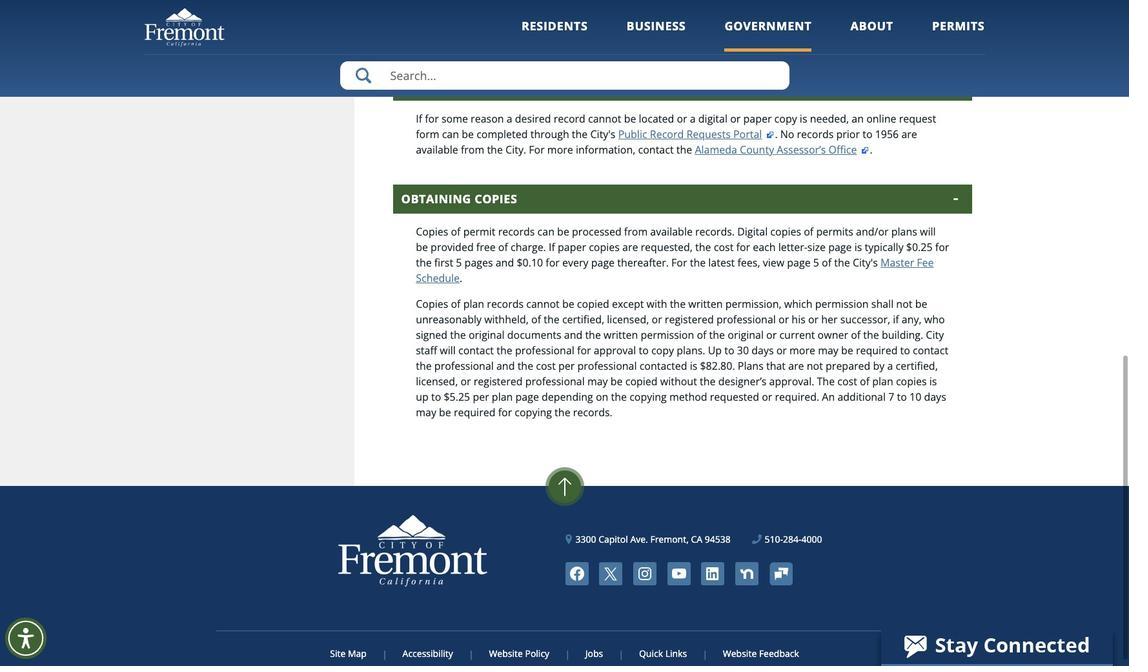 Task type: locate. For each thing, give the bounding box(es) containing it.
1 horizontal spatial p.m.
[[830, 30, 852, 44]]

2 horizontal spatial cost
[[838, 375, 858, 389]]

are inside copies of permit records can be processed from available records. digital copies of permits and/or plans will be provided free of charge. if paper copies are requested, the cost for each letter-size page is typically $0.25 for the first 5 pages and $0.10 for every page thereafter. for the latest fees, view page 5 of the city's
[[623, 240, 638, 254]]

paper inside if for some reason a desired record cannot be located or a digital or paper copy is needed, an online request form can be completed through the city's
[[744, 112, 772, 126]]

copies inside the copies of plan records cannot be copied except with the written permission, which permission shall not be unreasonably withheld, of the certified, licensed, or registered professional or his or her successor, if any, who signed the original documents and the written permission of the original or current owner of the building. city staff will contact the professional for approval to copy plans. up to 30 days or more may be required to contact the professional and the cost per professional contacted is $82.80. plans that are not prepared by a certified, licensed, or registered professional may be copied without the designer's approval. the cost of plan copies is up to $5.25 per plan page depending on the copying method requested or required. an additional 7 to 10 days may be required for copying the records.
[[416, 297, 448, 311]]

p.m.).
[[890, 30, 917, 44]]

0 vertical spatial not
[[897, 297, 913, 311]]

1 vertical spatial may
[[588, 375, 608, 389]]

be
[[624, 112, 636, 126], [462, 127, 474, 141], [557, 225, 570, 239], [416, 240, 428, 254], [562, 297, 575, 311], [916, 297, 928, 311], [842, 344, 854, 358], [611, 375, 623, 389], [439, 406, 451, 420]]

is inside copies of permit records can be processed from available records. digital copies of permits and/or plans will be provided free of charge. if paper copies are requested, the cost for each letter-size page is typically $0.25 for the first 5 pages and $0.10 for every page thereafter. for the latest fees, view page 5 of the city's
[[855, 240, 862, 254]]

1 horizontal spatial paper
[[744, 112, 772, 126]]

professional up depending
[[526, 375, 585, 389]]

1 vertical spatial by
[[874, 359, 885, 373]]

a.m.
[[655, 30, 676, 44]]

0 vertical spatial if
[[416, 112, 422, 126]]

1 horizontal spatial written
[[689, 297, 723, 311]]

website for website feedback
[[723, 648, 757, 660]]

walk-
[[781, 14, 808, 28]]

if right the charge.
[[549, 240, 555, 254]]

records inside the copies of plan records cannot be copied except with the written permission, which permission shall not be unreasonably withheld, of the certified, licensed, or registered professional or his or her successor, if any, who signed the original documents and the written permission of the original or current owner of the building. city staff will contact the professional for approval to copy plans. up to 30 days or more may be required to contact the professional and the cost per professional contacted is $82.80. plans that are not prepared by a certified, licensed, or registered professional may be copied without the designer's approval. the cost of plan copies is up to $5.25 per plan page depending on the copying method requested or required. an additional 7 to 10 days may be required for copying the records.
[[487, 297, 524, 311]]

1 horizontal spatial permission
[[816, 297, 869, 311]]

are down request
[[902, 127, 918, 141]]

1 website from the left
[[489, 648, 523, 660]]

records for the
[[487, 297, 524, 311]]

1 horizontal spatial per
[[559, 359, 575, 373]]

0 vertical spatial copies
[[771, 225, 802, 239]]

obtaining
[[401, 191, 471, 207]]

page left depending
[[516, 390, 539, 404]]

. inside . no records prior to 1956 are available from the city. for more information, contact the
[[775, 127, 778, 141]]

1 horizontal spatial copy
[[775, 112, 797, 126]]

cost
[[714, 240, 734, 254], [536, 359, 556, 373], [838, 375, 858, 389]]

website feedback link
[[706, 648, 799, 660]]

can inside copies of permit records can be processed from available records. digital copies of permits and/or plans will be provided free of charge. if paper copies are requested, the cost for each letter-size page is typically $0.25 for the first 5 pages and $0.10 for every page thereafter. for the latest fees, view page 5 of the city's
[[538, 225, 555, 239]]

2 vertical spatial records
[[487, 297, 524, 311]]

1 vertical spatial will
[[440, 344, 456, 358]]

copies inside the copies of plan records cannot be copied except with the written permission, which permission shall not be unreasonably withheld, of the certified, licensed, or registered professional or his or her successor, if any, who signed the original documents and the written permission of the original or current owner of the building. city staff will contact the professional for approval to copy plans. up to 30 days or more may be required to contact the professional and the cost per professional contacted is $82.80. plans that are not prepared by a certified, licensed, or registered professional may be copied without the designer's approval. the cost of plan copies is up to $5.25 per plan page depending on the copying method requested or required. an additional 7 to 10 days may be required for copying the records.
[[896, 375, 927, 389]]

1 5 from the left
[[456, 256, 462, 270]]

for down requested,
[[672, 256, 688, 270]]

public
[[618, 127, 648, 141]]

or up portal
[[731, 112, 741, 126]]

2 website from the left
[[723, 648, 757, 660]]

an up a.m.
[[655, 14, 667, 28]]

1956
[[876, 127, 899, 141]]

use
[[431, 14, 448, 28]]

available inside . no records prior to 1956 are available from the city. for more information, contact the
[[416, 143, 458, 157]]

days up plans
[[752, 344, 774, 358]]

1 horizontal spatial copying
[[630, 390, 667, 404]]

1 horizontal spatial required
[[856, 344, 898, 358]]

registered up plans.
[[665, 313, 714, 327]]

requested,
[[641, 240, 693, 254]]

copy inside if for some reason a desired record cannot be located or a digital or paper copy is needed, an online request form can be completed through the city's
[[775, 112, 797, 126]]

per right $5.25
[[473, 390, 489, 404]]

1 vertical spatial per
[[473, 390, 489, 404]]

1 vertical spatial can
[[442, 127, 459, 141]]

cost inside copies of permit records can be processed from available records. digital copies of permits and/or plans will be provided free of charge. if paper copies are requested, the cost for each letter-size page is typically $0.25 for the first 5 pages and $0.10 for every page thereafter. for the latest fees, view page 5 of the city's
[[714, 240, 734, 254]]

without
[[661, 375, 697, 389]]

first
[[435, 256, 453, 270]]

online
[[867, 112, 897, 126]]

permits
[[817, 225, 854, 239]]

copies
[[475, 191, 518, 207], [416, 225, 448, 239], [416, 297, 448, 311]]

copies inside copies of permit records can be processed from available records. digital copies of permits and/or plans will be provided free of charge. if paper copies are requested, the cost for each letter-size page is typically $0.25 for the first 5 pages and $0.10 for every page thereafter. for the latest fees, view page 5 of the city's
[[416, 225, 448, 239]]

located
[[639, 112, 674, 126]]

be down "approval"
[[611, 375, 623, 389]]

1 vertical spatial days
[[924, 390, 947, 404]]

plan
[[463, 297, 485, 311], [873, 375, 894, 389], [492, 390, 513, 404]]

0 vertical spatial available
[[416, 143, 458, 157]]

will inside the copies of plan records cannot be copied except with the written permission, which permission shall not be unreasonably withheld, of the certified, licensed, or registered professional or his or her successor, if any, who signed the original documents and the written permission of the original or current owner of the building. city staff will contact the professional for approval to copy plans. up to 30 days or more may be required to contact the professional and the cost per professional contacted is $82.80. plans that are not prepared by a certified, licensed, or registered professional may be copied without the designer's approval. the cost of plan copies is up to $5.25 per plan page depending on the copying method requested or required. an additional 7 to 10 days may be required for copying the records.
[[440, 344, 456, 358]]

is down city
[[930, 375, 937, 389]]

written down latest
[[689, 297, 723, 311]]

records inside copies of permit records can be processed from available records. digital copies of permits and/or plans will be provided free of charge. if paper copies are requested, the cost for each letter-size page is typically $0.25 for the first 5 pages and $0.10 for every page thereafter. for the latest fees, view page 5 of the city's
[[498, 225, 535, 239]]

professional down documents
[[515, 344, 575, 358]]

are right ins
[[824, 14, 840, 28]]

copied left except
[[577, 297, 610, 311]]

can inside if for some reason a desired record cannot be located or a digital or paper copy is needed, an online request form can be completed through the city's
[[442, 127, 459, 141]]

0 horizontal spatial a
[[507, 112, 513, 126]]

. left walk-
[[776, 14, 778, 28]]

to right up
[[431, 390, 441, 404]]

1 horizontal spatial certified,
[[896, 359, 938, 373]]

each
[[753, 240, 776, 254]]

1 vertical spatial permission
[[641, 328, 694, 342]]

the down record
[[572, 127, 588, 141]]

more inside . no records prior to 1956 are available from the city. for more information, contact the
[[548, 143, 573, 157]]

contact down the "record"
[[638, 143, 674, 157]]

1 vertical spatial cannot
[[527, 297, 560, 311]]

permit
[[463, 225, 496, 239]]

available
[[416, 143, 458, 157], [651, 225, 693, 239]]

about
[[851, 18, 894, 34]]

city's inside copies of permit records can be processed from available records. digital copies of permits and/or plans will be provided free of charge. if paper copies are requested, the cost for each letter-size page is typically $0.25 for the first 5 pages and $0.10 for every page thereafter. for the latest fees, view page 5 of the city's
[[853, 256, 878, 270]]

1 horizontal spatial copied
[[626, 375, 658, 389]]

owner
[[818, 328, 849, 342]]

cost down documents
[[536, 359, 556, 373]]

also
[[843, 14, 862, 28]]

tab list
[[393, 0, 972, 441]]

0 horizontal spatial copying
[[515, 406, 552, 420]]

records. down depending
[[573, 406, 613, 420]]

. left no at the right top of the page
[[775, 127, 778, 141]]

to right 7
[[897, 390, 907, 404]]

online
[[401, 78, 449, 94]]

can down some
[[442, 127, 459, 141]]

0 vertical spatial paper
[[744, 112, 772, 126]]

copies up provided
[[416, 225, 448, 239]]

. inside . walk-ins are also welcome on tuesdays, wednesdays, and thursdays from 8:00 a.m. to 3:30 p.m. (closed from 12:00 p.m. to 1:00 p.m.).
[[776, 14, 778, 28]]

jobs link
[[569, 648, 620, 660]]

written
[[689, 297, 723, 311], [604, 328, 638, 342]]

is
[[800, 112, 808, 126], [855, 240, 862, 254], [690, 359, 698, 373], [930, 375, 937, 389]]

records up the charge.
[[498, 225, 535, 239]]

of
[[451, 225, 461, 239], [804, 225, 814, 239], [499, 240, 508, 254], [822, 256, 832, 270], [451, 297, 461, 311], [532, 313, 541, 327], [697, 328, 707, 342], [851, 328, 861, 342], [860, 375, 870, 389]]

master fee schedule
[[416, 256, 934, 285]]

1 horizontal spatial original
[[728, 328, 764, 342]]

or
[[677, 112, 688, 126], [731, 112, 741, 126], [652, 313, 662, 327], [779, 313, 789, 327], [809, 313, 819, 327], [767, 328, 777, 342], [777, 344, 787, 358], [461, 375, 471, 389], [762, 390, 773, 404]]

0 vertical spatial cannot
[[588, 112, 622, 126]]

charge.
[[511, 240, 546, 254]]

are inside the copies of plan records cannot be copied except with the written permission, which permission shall not be unreasonably withheld, of the certified, licensed, or registered professional or his or her successor, if any, who signed the original documents and the written permission of the original or current owner of the building. city staff will contact the professional for approval to copy plans. up to 30 days or more may be required to contact the professional and the cost per professional contacted is $82.80. plans that are not prepared by a certified, licensed, or registered professional may be copied without the designer's approval. the cost of plan copies is up to $5.25 per plan page depending on the copying method requested or required. an additional 7 to 10 days may be required for copying the records.
[[789, 359, 804, 373]]

quick
[[639, 648, 663, 660]]

of down size
[[822, 256, 832, 270]]

copies for plan
[[416, 297, 448, 311]]

3300 capitol ave. fremont, ca 94538
[[576, 533, 731, 546]]

more inside the copies of plan records cannot be copied except with the written permission, which permission shall not be unreasonably withheld, of the certified, licensed, or registered professional or his or her successor, if any, who signed the original documents and the written permission of the original or current owner of the building. city staff will contact the professional for approval to copy plans. up to 30 days or more may be required to contact the professional and the cost per professional contacted is $82.80. plans that are not prepared by a certified, licensed, or registered professional may be copied without the designer's approval. the cost of plan copies is up to $5.25 per plan page depending on the copying method requested or required. an additional 7 to 10 days may be required for copying the records.
[[790, 344, 816, 358]]

0 vertical spatial records
[[797, 127, 834, 141]]

up
[[416, 390, 429, 404]]

1 horizontal spatial more
[[790, 344, 816, 358]]

the left first
[[416, 256, 432, 270]]

0 horizontal spatial for
[[529, 143, 545, 157]]

1 horizontal spatial an
[[852, 112, 864, 126]]

1 vertical spatial city's
[[853, 256, 878, 270]]

policy
[[525, 648, 550, 660]]

website left policy
[[489, 648, 523, 660]]

for inside . no records prior to 1956 are available from the city. for more information, contact the
[[529, 143, 545, 157]]

provided
[[431, 240, 474, 254]]

2 vertical spatial can
[[538, 225, 555, 239]]

0 horizontal spatial copy
[[652, 344, 674, 358]]

more down the current
[[790, 344, 816, 358]]

records. inside the copies of plan records cannot be copied except with the written permission, which permission shall not be unreasonably withheld, of the certified, licensed, or registered professional or his or her successor, if any, who signed the original documents and the written permission of the original or current owner of the building. city staff will contact the professional for approval to copy plans. up to 30 days or more may be required to contact the professional and the cost per professional contacted is $82.80. plans that are not prepared by a certified, licensed, or registered professional may be copied without the designer's approval. the cost of plan copies is up to $5.25 per plan page depending on the copying method requested or required. an additional 7 to 10 days may be required for copying the records.
[[573, 406, 613, 420]]

0 horizontal spatial city's
[[591, 127, 616, 141]]

0 horizontal spatial website
[[489, 648, 523, 660]]

and
[[533, 30, 551, 44], [496, 256, 514, 270], [564, 328, 583, 342], [497, 359, 515, 373]]

request
[[452, 78, 506, 94]]

his
[[792, 313, 806, 327]]

0 vertical spatial on
[[910, 14, 923, 28]]

contact down unreasonably at the top left
[[459, 344, 494, 358]]

1:00
[[867, 30, 887, 44]]

0 horizontal spatial if
[[416, 112, 422, 126]]

plans
[[738, 359, 764, 373]]

are inside . walk-ins are also welcome on tuesdays, wednesdays, and thursdays from 8:00 a.m. to 3:30 p.m. (closed from 12:00 p.m. to 1:00 p.m.).
[[824, 14, 840, 28]]

copies up unreasonably at the top left
[[416, 297, 448, 311]]

0 vertical spatial cost
[[714, 240, 734, 254]]

0 vertical spatial will
[[920, 225, 936, 239]]

1 horizontal spatial registered
[[665, 313, 714, 327]]

an
[[822, 390, 835, 404]]

0 vertical spatial by
[[735, 14, 747, 28]]

from
[[606, 30, 630, 44], [775, 30, 799, 44], [461, 143, 485, 157], [624, 225, 648, 239]]

Search text field
[[340, 61, 790, 90]]

will
[[920, 225, 936, 239], [440, 344, 456, 358]]

a up public record requests portal
[[690, 112, 696, 126]]

if inside copies of permit records can be processed from available records. digital copies of permits and/or plans will be provided free of charge. if paper copies are requested, the cost for each letter-size page is typically $0.25 for the first 5 pages and $0.10 for every page thereafter. for the latest fees, view page 5 of the city's
[[549, 240, 555, 254]]

contact down city
[[913, 344, 949, 358]]

an up prior
[[852, 112, 864, 126]]

. no records prior to 1956 are available from the city. for more information, contact the
[[416, 127, 918, 157]]

contact
[[638, 143, 674, 157], [459, 344, 494, 358], [913, 344, 949, 358]]

professional down permission,
[[717, 313, 776, 327]]

footer yt icon image
[[668, 562, 691, 586]]

are up 'approval.'
[[789, 359, 804, 373]]

ca
[[691, 533, 703, 546]]

1 vertical spatial written
[[604, 328, 638, 342]]

1 vertical spatial records.
[[573, 406, 613, 420]]

1 horizontal spatial licensed,
[[607, 313, 649, 327]]

plan up 7
[[873, 375, 894, 389]]

website for website policy
[[489, 648, 523, 660]]

1 vertical spatial more
[[790, 344, 816, 358]]

required down building.
[[856, 344, 898, 358]]

2 5 from the left
[[814, 256, 820, 270]]

licensed, up up
[[416, 375, 458, 389]]

0 vertical spatial an
[[655, 14, 667, 28]]

1 horizontal spatial days
[[924, 390, 947, 404]]

if up the form
[[416, 112, 422, 126]]

for
[[425, 112, 439, 126], [737, 240, 751, 254], [936, 240, 950, 254], [546, 256, 560, 270], [577, 344, 591, 358], [498, 406, 512, 420]]

0 horizontal spatial contact
[[459, 344, 494, 358]]

0 horizontal spatial not
[[807, 359, 823, 373]]

government link
[[725, 18, 812, 51]]

1 vertical spatial copied
[[626, 375, 658, 389]]

cannot inside the copies of plan records cannot be copied except with the written permission, which permission shall not be unreasonably withheld, of the certified, licensed, or registered professional or his or her successor, if any, who signed the original documents and the written permission of the original or current owner of the building. city staff will contact the professional for approval to copy plans. up to 30 days or more may be required to contact the professional and the cost per professional contacted is $82.80. plans that are not prepared by a certified, licensed, or registered professional may be copied without the designer's approval. the cost of plan copies is up to $5.25 per plan page depending on the copying method requested or required. an additional 7 to 10 days may be required for copying the records.
[[527, 297, 560, 311]]

2 horizontal spatial contact
[[913, 344, 949, 358]]

1 vertical spatial required
[[454, 406, 496, 420]]

0 horizontal spatial days
[[752, 344, 774, 358]]

city's down typically on the top of the page
[[853, 256, 878, 270]]

1 vertical spatial plan
[[873, 375, 894, 389]]

will up $0.25
[[920, 225, 936, 239]]

portal
[[734, 127, 762, 141]]

on inside . walk-ins are also welcome on tuesdays, wednesdays, and thursdays from 8:00 a.m. to 3:30 p.m. (closed from 12:00 p.m. to 1:00 p.m.).
[[910, 14, 923, 28]]

are up thereafter. on the right of page
[[623, 240, 638, 254]]

0 horizontal spatial cannot
[[527, 297, 560, 311]]

required down $5.25
[[454, 406, 496, 420]]

1 horizontal spatial for
[[672, 256, 688, 270]]

welcome
[[865, 14, 908, 28]]

the down '$82.80.'
[[700, 375, 716, 389]]

record
[[650, 127, 684, 141]]

city's
[[591, 127, 616, 141], [853, 256, 878, 270]]

the down depending
[[555, 406, 571, 420]]

1 horizontal spatial website
[[723, 648, 757, 660]]

0 vertical spatial more
[[548, 143, 573, 157]]

5 down size
[[814, 256, 820, 270]]

copy up contacted
[[652, 344, 674, 358]]

typically
[[865, 240, 904, 254]]

copied down contacted
[[626, 375, 658, 389]]

records up withheld,
[[487, 297, 524, 311]]

$5.25
[[444, 390, 470, 404]]

the right use
[[450, 14, 466, 28]]

for inside copies of permit records can be processed from available records. digital copies of permits and/or plans will be provided free of charge. if paper copies are requested, the cost for each letter-size page is typically $0.25 for the first 5 pages and $0.10 for every page thereafter. for the latest fees, view page 5 of the city's
[[672, 256, 688, 270]]

0 vertical spatial per
[[559, 359, 575, 373]]

with
[[647, 297, 667, 311]]

if
[[893, 313, 899, 327]]

prior
[[837, 127, 860, 141]]

0 vertical spatial registered
[[665, 313, 714, 327]]

0 horizontal spatial will
[[440, 344, 456, 358]]

0 horizontal spatial available
[[416, 143, 458, 157]]

1 horizontal spatial cannot
[[588, 112, 622, 126]]

on right depending
[[596, 390, 609, 404]]

certified, up "approval"
[[562, 313, 605, 327]]

0 horizontal spatial records.
[[573, 406, 613, 420]]

more
[[548, 143, 573, 157], [790, 344, 816, 358]]

may up depending
[[588, 375, 608, 389]]

thursdays
[[554, 30, 603, 44]]

copies up letter-
[[771, 225, 802, 239]]

copies down processed
[[589, 240, 620, 254]]

original
[[469, 328, 505, 342], [728, 328, 764, 342]]

the up documents
[[544, 313, 560, 327]]

about link
[[851, 18, 894, 51]]

view
[[763, 256, 785, 270]]

$0.25
[[907, 240, 933, 254]]

records. up latest
[[696, 225, 735, 239]]

may down up
[[416, 406, 437, 420]]

withheld,
[[484, 313, 529, 327]]

1 horizontal spatial 5
[[814, 256, 820, 270]]

city's inside if for some reason a desired record cannot be located or a digital or paper copy is needed, an online request form can be completed through the city's
[[591, 127, 616, 141]]

residents link
[[522, 18, 588, 51]]

0 horizontal spatial original
[[469, 328, 505, 342]]

form
[[416, 127, 440, 141]]

be up every
[[557, 225, 570, 239]]

per up depending
[[559, 359, 575, 373]]

1 horizontal spatial available
[[651, 225, 693, 239]]

designer's
[[719, 375, 767, 389]]

and down documents
[[497, 359, 515, 373]]

site
[[330, 648, 346, 660]]

which
[[785, 297, 813, 311]]

obtaining copies
[[401, 191, 518, 207]]

current
[[780, 328, 815, 342]]

paper
[[744, 112, 772, 126], [558, 240, 586, 254]]

contact inside . no records prior to 1956 are available from the city. for more information, contact the
[[638, 143, 674, 157]]

self-
[[469, 14, 490, 28]]

1 vertical spatial on
[[596, 390, 609, 404]]

are inside . no records prior to 1956 are available from the city. for more information, contact the
[[902, 127, 918, 141]]

the up latest
[[696, 240, 711, 254]]

reason
[[471, 112, 504, 126]]

on
[[910, 14, 923, 28], [596, 390, 609, 404]]

1 vertical spatial registered
[[474, 375, 523, 389]]

or down designer's
[[762, 390, 773, 404]]

will inside copies of permit records can be processed from available records. digital copies of permits and/or plans will be provided free of charge. if paper copies are requested, the cost for each letter-size page is typically $0.25 for the first 5 pages and $0.10 for every page thereafter. for the latest fees, view page 5 of the city's
[[920, 225, 936, 239]]

copying down depending
[[515, 406, 552, 420]]

copies for permit
[[416, 225, 448, 239]]

5 right first
[[456, 256, 462, 270]]

certified, up "10" at right
[[896, 359, 938, 373]]

copies up "10" at right
[[896, 375, 927, 389]]

registered down documents
[[474, 375, 523, 389]]

ave.
[[631, 533, 648, 546]]

1 horizontal spatial can
[[538, 225, 555, 239]]

visitors
[[553, 14, 587, 28]]

0 vertical spatial records.
[[696, 225, 735, 239]]

0 horizontal spatial registered
[[474, 375, 523, 389]]

1 vertical spatial for
[[672, 256, 688, 270]]

copy
[[775, 112, 797, 126], [652, 344, 674, 358]]

on up p.m.).
[[910, 14, 923, 28]]

who
[[925, 313, 945, 327]]

may down owner
[[818, 344, 839, 358]]

2 horizontal spatial may
[[818, 344, 839, 358]]

1 p.m. from the left
[[714, 30, 736, 44]]

not up the "any,"
[[897, 297, 913, 311]]

the down permits
[[835, 256, 850, 270]]

1 horizontal spatial on
[[910, 14, 923, 28]]

that
[[767, 359, 786, 373]]

copying down without
[[630, 390, 667, 404]]

to right prior
[[863, 127, 873, 141]]

2 vertical spatial copies
[[896, 375, 927, 389]]

2 vertical spatial plan
[[492, 390, 513, 404]]

p.m. down also
[[830, 30, 852, 44]]

government
[[725, 18, 812, 34]]

0 vertical spatial copy
[[775, 112, 797, 126]]

page down letter-
[[787, 256, 811, 270]]

a
[[507, 112, 513, 126], [690, 112, 696, 126], [888, 359, 893, 373]]

city.
[[506, 143, 526, 157]]



Task type: vqa. For each thing, say whether or not it's contained in the screenshot.
'Accessibility' at left
yes



Task type: describe. For each thing, give the bounding box(es) containing it.
depending
[[542, 390, 593, 404]]

accessibility
[[403, 648, 453, 660]]

to left 3:30
[[679, 30, 689, 44]]

the down withheld,
[[497, 344, 513, 358]]

thereafter.
[[618, 256, 669, 270]]

284-
[[783, 533, 802, 546]]

(closed
[[738, 30, 772, 44]]

by inside the copies of plan records cannot be copied except with the written permission, which permission shall not be unreasonably withheld, of the certified, licensed, or registered professional or his or her successor, if any, who signed the original documents and the written permission of the original or current owner of the building. city staff will contact the professional for approval to copy plans. up to 30 days or more may be required to contact the professional and the cost per professional contacted is $82.80. plans that are not prepared by a certified, licensed, or registered professional may be copied without the designer's approval. the cost of plan copies is up to $5.25 per plan page depending on the copying method requested or required. an additional 7 to 10 days may be required for copying the records.
[[874, 359, 885, 373]]

to
[[416, 14, 428, 28]]

unreasonably
[[416, 313, 482, 327]]

to down building.
[[901, 344, 911, 358]]

0 horizontal spatial copies
[[589, 240, 620, 254]]

from down the schedule
[[606, 30, 630, 44]]

cannot inside if for some reason a desired record cannot be located or a digital or paper copy is needed, an online request form can be completed through the city's
[[588, 112, 622, 126]]

of up unreasonably at the top left
[[451, 297, 461, 311]]

professional down "approval"
[[578, 359, 637, 373]]

of up size
[[804, 225, 814, 239]]

be up prepared
[[842, 344, 854, 358]]

4000
[[802, 533, 822, 546]]

completed
[[477, 127, 528, 141]]

the up up
[[710, 328, 725, 342]]

copies of plan records cannot be copied except with the written permission, which permission shall not be unreasonably withheld, of the certified, licensed, or registered professional or his or her successor, if any, who signed the original documents and the written permission of the original or current owner of the building. city staff will contact the professional for approval to copy plans. up to 30 days or more may be required to contact the professional and the cost per professional contacted is $82.80. plans that are not prepared by a certified, licensed, or registered professional may be copied without the designer's approval. the cost of plan copies is up to $5.25 per plan page depending on the copying method requested or required. an additional 7 to 10 days may be required for copying the records.
[[416, 297, 949, 420]]

stay connected image
[[882, 628, 1112, 665]]

fee
[[917, 256, 934, 270]]

1 vertical spatial copying
[[515, 406, 552, 420]]

1 vertical spatial not
[[807, 359, 823, 373]]

and right documents
[[564, 328, 583, 342]]

master
[[881, 256, 915, 270]]

3300
[[576, 533, 596, 546]]

alameda county assessor's office link
[[695, 143, 870, 157]]

additional
[[838, 390, 886, 404]]

the left latest
[[690, 256, 706, 270]]

$0.10
[[517, 256, 543, 270]]

footer li icon image
[[702, 562, 725, 586]]

fremont,
[[651, 533, 689, 546]]

email link
[[749, 14, 776, 28]]

footer my icon image
[[770, 563, 793, 586]]

2 horizontal spatial can
[[590, 14, 607, 28]]

copies of permit records can be processed from available records. digital copies of permits and/or plans will be provided free of charge. if paper copies are requested, the cost for each letter-size page is typically $0.25 for the first 5 pages and $0.10 for every page thereafter. for the latest fees, view page 5 of the city's
[[416, 225, 950, 270]]

for inside if for some reason a desired record cannot be located or a digital or paper copy is needed, an online request form can be completed through the city's
[[425, 112, 439, 126]]

footer nd icon image
[[736, 562, 759, 586]]

an inside if for some reason a desired record cannot be located or a digital or paper copy is needed, an online request form can be completed through the city's
[[852, 112, 864, 126]]

2 horizontal spatial plan
[[873, 375, 894, 389]]

processed
[[572, 225, 622, 239]]

the right with at the right top of the page
[[670, 297, 686, 311]]

on inside the copies of plan records cannot be copied except with the written permission, which permission shall not be unreasonably withheld, of the certified, licensed, or registered professional or his or her successor, if any, who signed the original documents and the written permission of the original or current owner of the building. city staff will contact the professional for approval to copy plans. up to 30 days or more may be required to contact the professional and the cost per professional contacted is $82.80. plans that are not prepared by a certified, licensed, or registered professional may be copied without the designer's approval. the cost of plan copies is up to $5.25 per plan page depending on the copying method requested or required. an additional 7 to 10 days may be required for copying the records.
[[596, 390, 609, 404]]

the down completed
[[487, 143, 503, 157]]

required.
[[775, 390, 820, 404]]

and inside . walk-ins are also welcome on tuesdays, wednesdays, and thursdays from 8:00 a.m. to 3:30 p.m. (closed from 12:00 p.m. to 1:00 p.m.).
[[533, 30, 551, 44]]

building.
[[882, 328, 924, 342]]

of right free
[[499, 240, 508, 254]]

0 vertical spatial written
[[689, 297, 723, 311]]

permits link
[[933, 18, 985, 51]]

. right office
[[870, 143, 873, 157]]

appointment
[[670, 14, 732, 28]]

links
[[666, 648, 687, 660]]

1 horizontal spatial a
[[690, 112, 696, 126]]

footer fb icon image
[[566, 562, 589, 586]]

approval
[[594, 344, 636, 358]]

0 vertical spatial required
[[856, 344, 898, 358]]

the down the staff
[[416, 359, 432, 373]]

page right every
[[591, 256, 615, 270]]

10
[[910, 390, 922, 404]]

permits
[[933, 18, 985, 34]]

city
[[926, 328, 944, 342]]

public record requests portal link
[[618, 127, 775, 141]]

business
[[627, 18, 686, 34]]

the down "approval"
[[611, 390, 627, 404]]

of up provided
[[451, 225, 461, 239]]

1 horizontal spatial may
[[588, 375, 608, 389]]

record
[[554, 112, 586, 126]]

email
[[749, 14, 776, 28]]

of up documents
[[532, 313, 541, 327]]

0 horizontal spatial by
[[735, 14, 747, 28]]

1 vertical spatial certified,
[[896, 359, 938, 373]]

the down successor,
[[864, 328, 880, 342]]

jobs
[[586, 648, 603, 660]]

accessibility link
[[386, 648, 470, 660]]

3300 capitol ave. fremont, ca 94538 link
[[566, 533, 731, 546]]

latest
[[709, 256, 735, 270]]

1 horizontal spatial plan
[[492, 390, 513, 404]]

records inside . no records prior to 1956 are available from the city. for more information, contact the
[[797, 127, 834, 141]]

be up the "any,"
[[916, 297, 928, 311]]

to down also
[[854, 30, 864, 44]]

except
[[612, 297, 644, 311]]

12:00
[[801, 30, 828, 44]]

0 vertical spatial copying
[[630, 390, 667, 404]]

0 horizontal spatial required
[[454, 406, 496, 420]]

to up contacted
[[639, 344, 649, 358]]

feedback
[[759, 648, 799, 660]]

or down with at the right top of the page
[[652, 313, 662, 327]]

be down every
[[562, 297, 575, 311]]

shall
[[872, 297, 894, 311]]

0 vertical spatial days
[[752, 344, 774, 358]]

be left provided
[[416, 240, 428, 254]]

be down $5.25
[[439, 406, 451, 420]]

510-284-4000
[[765, 533, 822, 546]]

office
[[829, 143, 857, 157]]

be down some
[[462, 127, 474, 141]]

or left the current
[[767, 328, 777, 342]]

be up public
[[624, 112, 636, 126]]

1 horizontal spatial copies
[[771, 225, 802, 239]]

county
[[740, 143, 774, 157]]

from down walk-
[[775, 30, 799, 44]]

footer tw icon image
[[600, 562, 623, 586]]

0 horizontal spatial permission
[[641, 328, 694, 342]]

510-284-4000 link
[[753, 533, 822, 546]]

if inside if for some reason a desired record cannot be located or a digital or paper copy is needed, an online request form can be completed through the city's
[[416, 112, 422, 126]]

records. inside copies of permit records can be processed from available records. digital copies of permits and/or plans will be provided free of charge. if paper copies are requested, the cost for each letter-size page is typically $0.25 for the first 5 pages and $0.10 for every page thereafter. for the latest fees, view page 5 of the city's
[[696, 225, 735, 239]]

0 vertical spatial may
[[818, 344, 839, 358]]

1 original from the left
[[469, 328, 505, 342]]

30
[[737, 344, 749, 358]]

successor,
[[841, 313, 891, 327]]

site map
[[330, 648, 367, 660]]

2 p.m. from the left
[[830, 30, 852, 44]]

. down provided
[[460, 271, 463, 285]]

a inside the copies of plan records cannot be copied except with the written permission, which permission shall not be unreasonably withheld, of the certified, licensed, or registered professional or his or her successor, if any, who signed the original documents and the written permission of the original or current owner of the building. city staff will contact the professional for approval to copy plans. up to 30 days or more may be required to contact the professional and the cost per professional contacted is $82.80. plans that are not prepared by a certified, licensed, or registered professional may be copied without the designer's approval. the cost of plan copies is up to $5.25 per plan page depending on the copying method requested or required. an additional 7 to 10 days may be required for copying the records.
[[888, 359, 893, 373]]

to inside . no records prior to 1956 are available from the city. for more information, contact the
[[863, 127, 873, 141]]

0 horizontal spatial cost
[[536, 359, 556, 373]]

wednesdays,
[[466, 30, 530, 44]]

signed
[[416, 328, 448, 342]]

the inside if for some reason a desired record cannot be located or a digital or paper copy is needed, an online request form can be completed through the city's
[[572, 127, 588, 141]]

0 horizontal spatial an
[[655, 14, 667, 28]]

digital
[[699, 112, 728, 126]]

0 vertical spatial copies
[[475, 191, 518, 207]]

letter-
[[779, 240, 808, 254]]

if for some reason a desired record cannot be located or a digital or paper copy is needed, an online request form can be completed through the city's
[[416, 112, 937, 141]]

documents
[[507, 328, 562, 342]]

7
[[889, 390, 895, 404]]

alameda
[[695, 143, 738, 157]]

$82.80.
[[700, 359, 735, 373]]

public record requests portal
[[618, 127, 762, 141]]

0 vertical spatial permission
[[816, 297, 869, 311]]

0 horizontal spatial certified,
[[562, 313, 605, 327]]

page down permits
[[829, 240, 852, 254]]

plans
[[892, 225, 918, 239]]

or left his
[[779, 313, 789, 327]]

the
[[817, 375, 835, 389]]

0 vertical spatial copied
[[577, 297, 610, 311]]

the down unreasonably at the top left
[[450, 328, 466, 342]]

2 original from the left
[[728, 328, 764, 342]]

is down plans.
[[690, 359, 698, 373]]

copy inside the copies of plan records cannot be copied except with the written permission, which permission shall not be unreasonably withheld, of the certified, licensed, or registered professional or his or her successor, if any, who signed the original documents and the written permission of the original or current owner of the building. city staff will contact the professional for approval to copy plans. up to 30 days or more may be required to contact the professional and the cost per professional contacted is $82.80. plans that are not prepared by a certified, licensed, or registered professional may be copied without the designer's approval. the cost of plan copies is up to $5.25 per plan page depending on the copying method requested or required. an additional 7 to 10 days may be required for copying the records.
[[652, 344, 674, 358]]

0 horizontal spatial may
[[416, 406, 437, 420]]

from inside copies of permit records can be processed from available records. digital copies of permits and/or plans will be provided free of charge. if paper copies are requested, the cost for each letter-size page is typically $0.25 for the first 5 pages and $0.10 for every page thereafter. for the latest fees, view page 5 of the city's
[[624, 225, 648, 239]]

professional up $5.25
[[435, 359, 494, 373]]

paper inside copies of permit records can be processed from available records. digital copies of permits and/or plans will be provided free of charge. if paper copies are requested, the cost for each letter-size page is typically $0.25 for the first 5 pages and $0.10 for every page thereafter. for the latest fees, view page 5 of the city's
[[558, 240, 586, 254]]

1 vertical spatial licensed,
[[416, 375, 458, 389]]

the down public record requests portal
[[677, 143, 693, 157]]

or up $5.25
[[461, 375, 471, 389]]

or up that
[[777, 344, 787, 358]]

from inside . no records prior to 1956 are available from the city. for more information, contact the
[[461, 143, 485, 157]]

of down successor,
[[851, 328, 861, 342]]

tuesdays,
[[416, 30, 464, 44]]

the up "approval"
[[585, 328, 601, 342]]

1 horizontal spatial not
[[897, 297, 913, 311]]

help
[[490, 14, 512, 28]]

footer ig icon image
[[634, 562, 657, 586]]

to left 30
[[725, 344, 735, 358]]

schedule
[[609, 14, 652, 28]]

master fee schedule link
[[416, 256, 934, 285]]

method
[[670, 390, 708, 404]]

0 horizontal spatial plan
[[463, 297, 485, 311]]

of up plans.
[[697, 328, 707, 342]]

the down documents
[[518, 359, 534, 373]]

every
[[563, 256, 589, 270]]

requested
[[710, 390, 760, 404]]

or right his
[[809, 313, 819, 327]]

page inside the copies of plan records cannot be copied except with the written permission, which permission shall not be unreasonably withheld, of the certified, licensed, or registered professional or his or her successor, if any, who signed the original documents and the written permission of the original or current owner of the building. city staff will contact the professional for approval to copy plans. up to 30 days or more may be required to contact the professional and the cost per professional contacted is $82.80. plans that are not prepared by a certified, licensed, or registered professional may be copied without the designer's approval. the cost of plan copies is up to $5.25 per plan page depending on the copying method requested or required. an additional 7 to 10 days may be required for copying the records.
[[516, 390, 539, 404]]

requests
[[687, 127, 731, 141]]

of up additional
[[860, 375, 870, 389]]

and inside copies of permit records can be processed from available records. digital copies of permits and/or plans will be provided free of charge. if paper copies are requested, the cost for each letter-size page is typically $0.25 for the first 5 pages and $0.10 for every page thereafter. for the latest fees, view page 5 of the city's
[[496, 256, 514, 270]]

map
[[348, 648, 367, 660]]

available inside copies of permit records can be processed from available records. digital copies of permits and/or plans will be provided free of charge. if paper copies are requested, the cost for each letter-size page is typically $0.25 for the first 5 pages and $0.10 for every page thereafter. for the latest fees, view page 5 of the city's
[[651, 225, 693, 239]]

tab list containing online request
[[393, 0, 972, 441]]

0 horizontal spatial written
[[604, 328, 638, 342]]

0 horizontal spatial per
[[473, 390, 489, 404]]

contacted
[[640, 359, 688, 373]]

records for typically
[[498, 225, 535, 239]]

quick links link
[[623, 648, 704, 660]]

fees,
[[738, 256, 761, 270]]

or up public record requests portal
[[677, 112, 688, 126]]

is inside if for some reason a desired record cannot be located or a digital or paper copy is needed, an online request form can be completed through the city's
[[800, 112, 808, 126]]

permission,
[[726, 297, 782, 311]]



